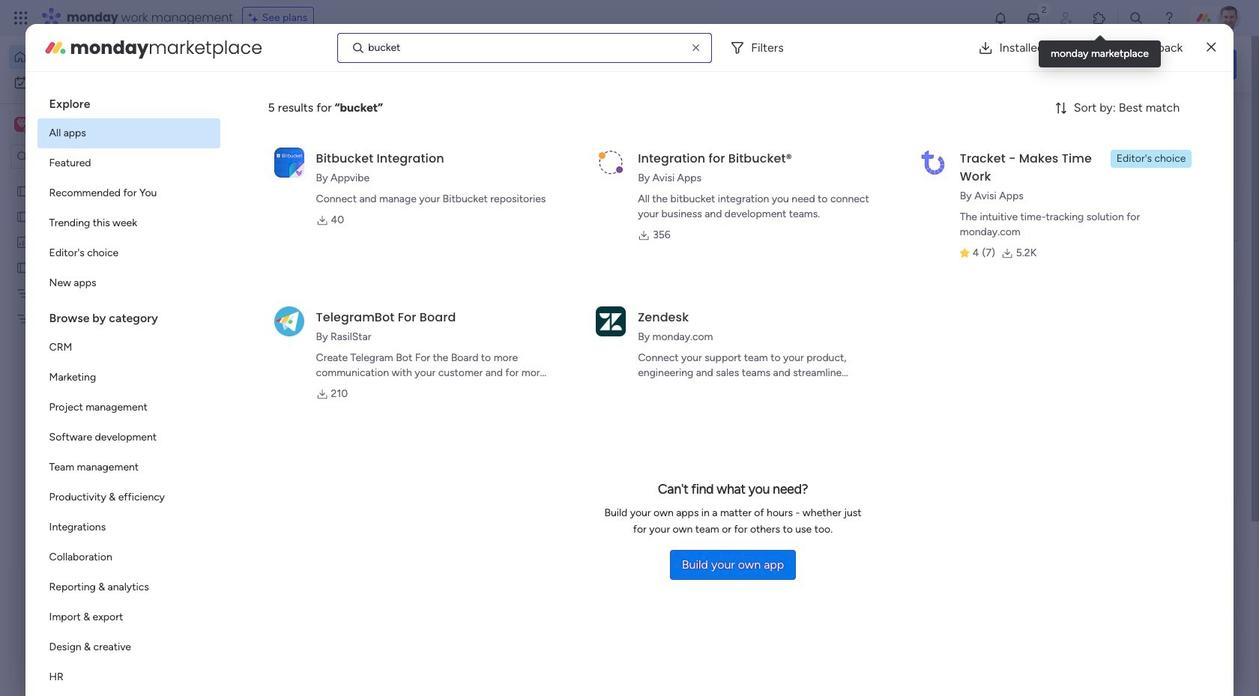 Task type: locate. For each thing, give the bounding box(es) containing it.
option
[[9, 45, 182, 69], [9, 70, 182, 94], [37, 118, 220, 148], [37, 148, 220, 178], [0, 177, 191, 180], [37, 178, 220, 208], [37, 208, 220, 238], [37, 238, 220, 268], [37, 268, 220, 298], [37, 333, 220, 363], [37, 363, 220, 393], [37, 393, 220, 423], [37, 423, 220, 453], [37, 453, 220, 483], [37, 483, 220, 513], [37, 513, 220, 543], [37, 543, 220, 573], [37, 573, 220, 603], [37, 603, 220, 633], [37, 633, 220, 663], [37, 663, 220, 693]]

Search in workspace field
[[31, 148, 125, 165]]

circle o image
[[1035, 198, 1044, 209], [1035, 217, 1044, 228]]

public board image down public dashboard image
[[16, 260, 30, 274]]

heading
[[37, 84, 220, 118], [37, 298, 220, 333]]

quick search results list box
[[232, 140, 976, 523]]

monday marketplace image
[[43, 36, 67, 60]]

app logo image
[[274, 147, 304, 177], [596, 147, 626, 177], [918, 147, 948, 177], [274, 306, 304, 336], [596, 306, 626, 336]]

help center element
[[1012, 618, 1237, 678]]

2 heading from the top
[[37, 298, 220, 333]]

1 vertical spatial heading
[[37, 298, 220, 333]]

search everything image
[[1129, 10, 1144, 25]]

v2 bolt switch image
[[1141, 56, 1150, 72]]

workspace selection element
[[14, 115, 125, 135]]

1 vertical spatial circle o image
[[1035, 217, 1044, 228]]

0 vertical spatial public board image
[[16, 184, 30, 198]]

notifications image
[[993, 10, 1008, 25]]

list box
[[37, 84, 220, 696], [0, 175, 191, 533]]

workspace image
[[14, 116, 29, 133]]

see plans image
[[249, 10, 262, 26]]

public board image up public board image
[[16, 184, 30, 198]]

dapulse x slim image
[[1207, 39, 1216, 57], [1214, 109, 1232, 127]]

help image
[[1162, 10, 1177, 25]]

0 vertical spatial circle o image
[[1035, 198, 1044, 209]]

workspace image
[[17, 116, 27, 133]]

terry turtle image
[[1217, 6, 1241, 30]]

1 vertical spatial public board image
[[16, 260, 30, 274]]

public board image
[[16, 209, 30, 223]]

0 vertical spatial dapulse x slim image
[[1207, 39, 1216, 57]]

1 circle o image from the top
[[1035, 198, 1044, 209]]

0 vertical spatial heading
[[37, 84, 220, 118]]

select product image
[[13, 10, 28, 25]]

check circle image
[[1035, 141, 1044, 152]]

public board image
[[16, 184, 30, 198], [16, 260, 30, 274]]



Task type: vqa. For each thing, say whether or not it's contained in the screenshot.
THE SEE PLANS IMAGE
yes



Task type: describe. For each thing, give the bounding box(es) containing it.
1 vertical spatial dapulse x slim image
[[1214, 109, 1232, 127]]

1 public board image from the top
[[16, 184, 30, 198]]

2 public board image from the top
[[16, 260, 30, 274]]

check circle image
[[1035, 160, 1044, 171]]

v2 user feedback image
[[1024, 56, 1035, 73]]

2 circle o image from the top
[[1035, 217, 1044, 228]]

getting started element
[[1012, 546, 1237, 606]]

1 heading from the top
[[37, 84, 220, 118]]

public dashboard image
[[16, 235, 30, 249]]

update feed image
[[1026, 10, 1041, 25]]

monday marketplace image
[[1092, 10, 1107, 25]]

2 image
[[1038, 1, 1051, 18]]



